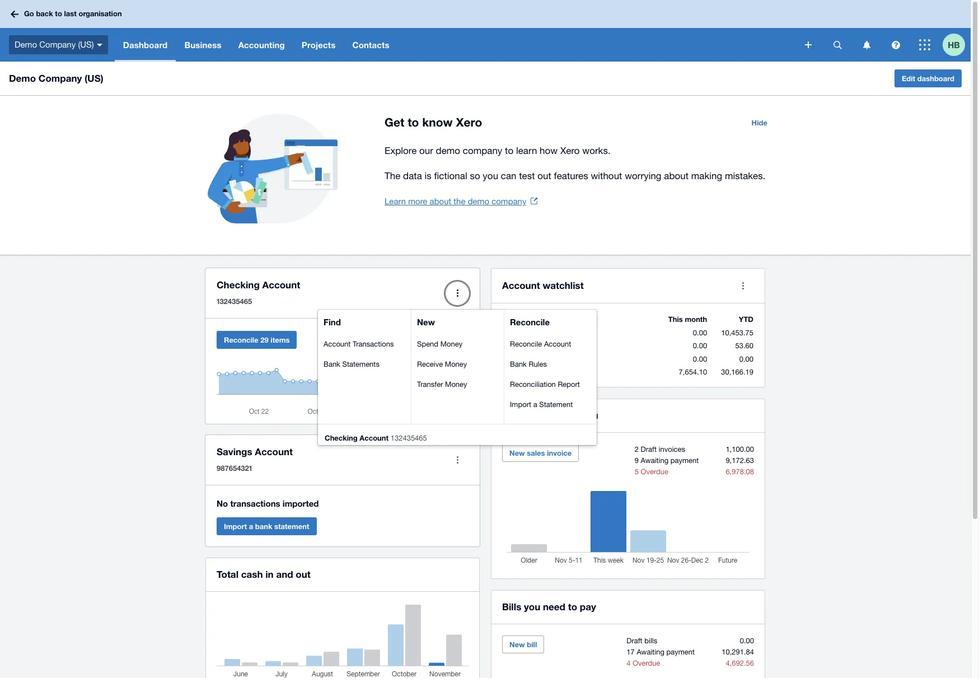 Task type: vqa. For each thing, say whether or not it's contained in the screenshot.
Draft None corresponding to Payment
no



Task type: describe. For each thing, give the bounding box(es) containing it.
money for transfer money
[[445, 380, 468, 388]]

receive money link
[[417, 360, 467, 368]]

rules
[[529, 360, 547, 368]]

invoice
[[547, 449, 572, 458]]

xero inside intro banner body element
[[561, 145, 580, 156]]

invoices
[[659, 445, 686, 454]]

2 draft invoices link
[[635, 445, 686, 454]]

9,172.63 link
[[726, 457, 755, 465]]

(nov
[[396, 343, 411, 352]]

17 awaiting payment link
[[627, 648, 695, 657]]

sales (400) link
[[503, 368, 539, 376]]

7,654.10
[[679, 368, 708, 376]]

(140)
[[535, 355, 551, 363]]

4
[[627, 659, 631, 668]]

draft bills link
[[627, 637, 658, 645]]

9 awaiting payment link
[[635, 457, 699, 465]]

manage menu toggle image for savings account
[[446, 449, 469, 471]]

invoices
[[502, 410, 540, 421]]

9
[[635, 457, 639, 465]]

1 vertical spatial you
[[582, 410, 599, 421]]

without
[[591, 170, 623, 182]]

dashboard
[[918, 74, 955, 83]]

accounting
[[238, 40, 285, 50]]

this month
[[669, 315, 708, 324]]

0.00 for 0.00
[[693, 355, 708, 363]]

bank for reconcile
[[510, 360, 527, 368]]

inventory (140)
[[503, 355, 551, 363]]

imported
[[283, 499, 319, 509]]

svg image inside go back to last organisation link
[[11, 10, 18, 18]]

svg image inside demo company (us) 'popup button'
[[97, 44, 102, 46]]

spend
[[417, 340, 439, 348]]

entertainment (620)
[[503, 342, 566, 350]]

business button
[[176, 28, 230, 62]]

demo company (us) button
[[0, 28, 115, 62]]

dashboard
[[123, 40, 168, 50]]

organisation
[[79, 9, 122, 18]]

find
[[324, 317, 341, 327]]

1 vertical spatial company
[[492, 197, 527, 206]]

so
[[470, 170, 480, 182]]

reconciliation report link
[[510, 380, 580, 388]]

manage menu toggle image for checking account
[[446, 282, 469, 304]]

5 overdue
[[635, 468, 669, 476]]

reconcile for reconcile
[[510, 317, 550, 327]]

and
[[276, 569, 293, 580]]

4 overdue link
[[627, 659, 661, 668]]

4,692.56 link
[[726, 659, 755, 668]]

a for statement
[[534, 400, 538, 409]]

1,608.77
[[439, 343, 469, 352]]

demo inside intro banner body element
[[436, 145, 461, 156]]

data
[[403, 170, 422, 182]]

money for spend money
[[441, 340, 463, 348]]

last
[[64, 9, 77, 18]]

new for new
[[417, 317, 435, 327]]

0.00 link for 10,453.75
[[693, 329, 708, 337]]

2
[[635, 445, 639, 454]]

overdue for 5 overdue
[[641, 468, 669, 476]]

edit
[[902, 74, 916, 83]]

works.
[[583, 145, 611, 156]]

bills you need to pay link
[[502, 599, 596, 615]]

spend money link
[[417, 340, 463, 348]]

1 horizontal spatial xero
[[456, 115, 482, 129]]

worrying
[[625, 170, 662, 182]]

53.60
[[736, 342, 754, 350]]

know
[[423, 115, 453, 129]]

1 vertical spatial demo
[[9, 72, 36, 84]]

5
[[635, 468, 639, 476]]

reconciliation
[[510, 380, 556, 388]]

test
[[519, 170, 535, 182]]

get to know xero
[[385, 115, 482, 129]]

(us) inside 'popup button'
[[78, 40, 94, 49]]

7,654.10 link
[[679, 368, 708, 376]]

10,291.84
[[722, 648, 755, 657]]

more
[[409, 197, 428, 206]]

10,291.84 link
[[722, 648, 755, 657]]

month
[[685, 315, 708, 324]]

0 vertical spatial 132435465
[[217, 297, 252, 306]]

0 vertical spatial draft
[[641, 445, 657, 454]]

bank for find
[[324, 360, 341, 368]]

making
[[692, 170, 723, 182]]

total cash in and out
[[217, 569, 311, 580]]

how
[[540, 145, 558, 156]]

overdue for 4 overdue
[[633, 659, 661, 668]]

back
[[36, 9, 53, 18]]

bill
[[527, 640, 537, 649]]

watchlist overflow menu toggle image
[[732, 274, 755, 297]]

transactions
[[353, 340, 394, 348]]

projects
[[302, 40, 336, 50]]

opens in a new tab image
[[531, 198, 538, 204]]

our
[[420, 145, 434, 156]]

bank rules link
[[510, 360, 547, 368]]

the
[[385, 170, 401, 182]]

is
[[425, 170, 432, 182]]

go back to last organisation
[[24, 9, 122, 18]]

the data is fictional so you can test out features without worrying about making mistakes.
[[385, 170, 766, 182]]

balance in xero
[[333, 330, 383, 338]]

total cash in and out link
[[217, 567, 311, 583]]

132435465 inside the 'checking account 132435465'
[[391, 434, 427, 442]]

a for bank
[[249, 522, 253, 531]]

import for import a statement
[[510, 400, 532, 409]]

cash
[[241, 569, 263, 580]]

bank statements link
[[324, 360, 380, 368]]

reconcile account
[[510, 340, 572, 348]]

new bill
[[510, 640, 537, 649]]

1 horizontal spatial svg image
[[834, 41, 842, 49]]

the
[[454, 197, 466, 206]]

sales
[[503, 368, 521, 376]]

invoices owed to you link
[[502, 408, 599, 424]]

1,100.00 link
[[726, 445, 755, 454]]



Task type: locate. For each thing, give the bounding box(es) containing it.
you
[[483, 170, 499, 182], [582, 410, 599, 421], [524, 601, 541, 613]]

account transactions
[[324, 340, 394, 348]]

0.00 link for 0.00
[[693, 355, 708, 363]]

1 vertical spatial import
[[224, 522, 247, 531]]

(620)
[[551, 342, 566, 350]]

0.00 for 53.60
[[693, 342, 708, 350]]

to left last
[[55, 9, 62, 18]]

2 manage menu toggle image from the top
[[446, 449, 469, 471]]

company up so
[[463, 145, 503, 156]]

import a statement
[[510, 400, 573, 409]]

1 vertical spatial overdue
[[633, 659, 661, 668]]

1 vertical spatial statement
[[540, 400, 573, 409]]

xero up the transactions
[[369, 330, 383, 338]]

1 horizontal spatial checking
[[325, 433, 358, 442]]

0 horizontal spatial statement
[[333, 343, 366, 352]]

demo right the
[[468, 197, 490, 206]]

you right the owed
[[582, 410, 599, 421]]

1 vertical spatial 132435465
[[391, 434, 427, 442]]

10,453.75
[[722, 329, 754, 337]]

0 vertical spatial money
[[441, 340, 463, 348]]

banner containing hb
[[0, 0, 971, 62]]

learn more about the demo company
[[385, 197, 527, 206]]

1 vertical spatial money
[[445, 360, 467, 368]]

(400)
[[523, 368, 539, 376]]

awaiting for bills
[[637, 648, 665, 657]]

xero right know
[[456, 115, 482, 129]]

2 vertical spatial you
[[524, 601, 541, 613]]

1 vertical spatial (us)
[[85, 72, 103, 84]]

reconcile account link
[[510, 340, 572, 348]]

mistakes.
[[725, 170, 766, 182]]

you right so
[[483, 170, 499, 182]]

watchlist
[[543, 280, 584, 291]]

out right and
[[296, 569, 311, 580]]

reconcile 29 items button
[[217, 331, 297, 349]]

0 horizontal spatial bank
[[324, 360, 341, 368]]

intro banner body element
[[385, 143, 775, 184]]

1 horizontal spatial import
[[510, 400, 532, 409]]

about left the
[[430, 197, 452, 206]]

0 horizontal spatial out
[[296, 569, 311, 580]]

4 overdue
[[627, 659, 661, 668]]

0 vertical spatial company
[[463, 145, 503, 156]]

new for new sales invoice
[[510, 449, 525, 458]]

reconciliation report
[[510, 380, 580, 388]]

2 horizontal spatial you
[[582, 410, 599, 421]]

go back to last organisation link
[[7, 4, 129, 24]]

9,172.63
[[726, 457, 755, 465]]

1 vertical spatial demo company (us)
[[9, 72, 103, 84]]

money for receive money
[[445, 360, 467, 368]]

reconcile for reconcile account
[[510, 340, 542, 348]]

navigation containing dashboard
[[115, 28, 798, 62]]

0.00 link
[[693, 329, 708, 337], [693, 342, 708, 350], [693, 355, 708, 363], [740, 355, 754, 363], [740, 637, 755, 645]]

2 vertical spatial new
[[510, 640, 525, 649]]

0 vertical spatial awaiting
[[641, 457, 669, 465]]

checking account
[[217, 279, 300, 291]]

(us)
[[78, 40, 94, 49], [85, 72, 103, 84]]

17
[[627, 648, 635, 657]]

money
[[441, 340, 463, 348], [445, 360, 467, 368], [445, 380, 468, 388]]

projects button
[[293, 28, 344, 62]]

overdue down 9 awaiting payment
[[641, 468, 669, 476]]

dashboard link
[[115, 28, 176, 62]]

1 manage menu toggle image from the top
[[446, 282, 469, 304]]

features
[[554, 170, 589, 182]]

30,166.19
[[722, 368, 754, 376]]

1 vertical spatial manage menu toggle image
[[446, 449, 469, 471]]

0 horizontal spatial a
[[249, 522, 253, 531]]

to right get
[[408, 115, 419, 129]]

account
[[262, 279, 300, 291], [502, 280, 540, 291], [503, 315, 532, 324], [324, 340, 351, 348], [544, 340, 572, 348], [360, 433, 389, 442], [255, 446, 293, 458]]

svg image
[[11, 10, 18, 18], [920, 39, 931, 50], [834, 41, 842, 49]]

advertising (600)
[[503, 329, 557, 337]]

demo
[[436, 145, 461, 156], [468, 197, 490, 206]]

0 horizontal spatial xero
[[369, 330, 383, 338]]

hide button
[[745, 114, 775, 132]]

navigation inside banner
[[115, 28, 798, 62]]

inventory (140) link
[[503, 355, 551, 363]]

owed
[[543, 410, 568, 421]]

company inside 'popup button'
[[39, 40, 76, 49]]

0 vertical spatial payment
[[671, 457, 699, 465]]

import
[[510, 400, 532, 409], [224, 522, 247, 531]]

person setting up the dashboard image
[[161, 114, 385, 237]]

1 horizontal spatial demo
[[468, 197, 490, 206]]

new for new bill
[[510, 640, 525, 649]]

overdue
[[641, 468, 669, 476], [633, 659, 661, 668]]

can
[[501, 170, 517, 182]]

0 horizontal spatial about
[[430, 197, 452, 206]]

svg image
[[864, 41, 871, 49], [892, 41, 901, 49], [806, 41, 812, 48], [97, 44, 102, 46]]

1 horizontal spatial 132435465
[[391, 434, 427, 442]]

transactions
[[230, 499, 280, 509]]

savings
[[217, 446, 252, 458]]

report
[[558, 380, 580, 388]]

import for import a bank statement
[[224, 522, 247, 531]]

reconcile left 29
[[224, 336, 259, 345]]

ytd
[[739, 315, 754, 324]]

statement balance (nov 15)
[[333, 343, 423, 352]]

overdue right 4
[[633, 659, 661, 668]]

new up spend
[[417, 317, 435, 327]]

about inside intro banner body element
[[665, 170, 689, 182]]

0.00 link for 53.60
[[693, 342, 708, 350]]

a left 'bank'
[[249, 522, 253, 531]]

sales
[[527, 449, 545, 458]]

bills
[[502, 601, 522, 613]]

2 vertical spatial money
[[445, 380, 468, 388]]

money down receive money
[[445, 380, 468, 388]]

banner
[[0, 0, 971, 62]]

accounting button
[[230, 28, 293, 62]]

2 bank from the left
[[510, 360, 527, 368]]

company down demo company (us) 'popup button'
[[39, 72, 82, 84]]

1 horizontal spatial statement
[[540, 400, 573, 409]]

1 horizontal spatial out
[[538, 170, 552, 182]]

17 awaiting payment
[[627, 648, 695, 657]]

hide
[[752, 118, 768, 127]]

edit dashboard
[[902, 74, 955, 83]]

1 vertical spatial checking
[[325, 433, 358, 442]]

inventory
[[503, 355, 533, 363]]

0.00
[[693, 329, 708, 337], [693, 342, 708, 350], [693, 355, 708, 363], [740, 355, 754, 363], [740, 637, 755, 645]]

0 horizontal spatial checking
[[217, 279, 260, 291]]

0 vertical spatial demo company (us)
[[15, 40, 94, 49]]

account watchlist link
[[502, 278, 584, 294]]

awaiting for draft
[[641, 457, 669, 465]]

0 horizontal spatial 132435465
[[217, 297, 252, 306]]

to right the owed
[[570, 410, 580, 421]]

1 horizontal spatial in
[[361, 330, 366, 338]]

learn
[[516, 145, 537, 156]]

in up "account transactions" link
[[361, 330, 366, 338]]

statement
[[333, 343, 366, 352], [540, 400, 573, 409]]

import down no
[[224, 522, 247, 531]]

0 vertical spatial manage menu toggle image
[[446, 282, 469, 304]]

demo right our
[[436, 145, 461, 156]]

2 horizontal spatial xero
[[561, 145, 580, 156]]

checking for checking account 132435465
[[325, 433, 358, 442]]

balance
[[333, 330, 359, 338]]

transfer money
[[417, 380, 468, 388]]

reconcile for reconcile 29 items
[[224, 336, 259, 345]]

statements
[[343, 360, 380, 368]]

(us) down demo company (us) 'popup button'
[[85, 72, 103, 84]]

get
[[385, 115, 405, 129]]

0 vertical spatial demo
[[436, 145, 461, 156]]

company down go back to last organisation link
[[39, 40, 76, 49]]

explore
[[385, 145, 417, 156]]

0 vertical spatial out
[[538, 170, 552, 182]]

1 horizontal spatial a
[[534, 400, 538, 409]]

transfer money link
[[417, 380, 468, 388]]

a
[[534, 400, 538, 409], [249, 522, 253, 531]]

bank statements
[[324, 360, 380, 368]]

statement up the owed
[[540, 400, 573, 409]]

draft right the 2
[[641, 445, 657, 454]]

0 horizontal spatial demo
[[436, 145, 461, 156]]

navigation
[[115, 28, 798, 62]]

0 vertical spatial checking
[[217, 279, 260, 291]]

bank
[[255, 522, 272, 531]]

checking account 132435465
[[325, 433, 427, 442]]

statement down balance
[[333, 343, 366, 352]]

to inside intro banner body element
[[505, 145, 514, 156]]

money down "(4,946.33)"
[[441, 340, 463, 348]]

demo inside 'popup button'
[[15, 40, 37, 49]]

1 horizontal spatial about
[[665, 170, 689, 182]]

(600)
[[541, 329, 557, 337]]

to left pay
[[568, 601, 578, 613]]

(us) down go back to last organisation
[[78, 40, 94, 49]]

1 vertical spatial demo
[[468, 197, 490, 206]]

0 vertical spatial you
[[483, 170, 499, 182]]

0 vertical spatial in
[[361, 330, 366, 338]]

this
[[669, 315, 683, 324]]

demo company (us) inside 'popup button'
[[15, 40, 94, 49]]

1 vertical spatial about
[[430, 197, 452, 206]]

0.00 for 10,453.75
[[693, 329, 708, 337]]

out inside intro banner body element
[[538, 170, 552, 182]]

0 vertical spatial new
[[417, 317, 435, 327]]

reconcile inside reconcile 29 items button
[[224, 336, 259, 345]]

2 horizontal spatial svg image
[[920, 39, 931, 50]]

2 vertical spatial xero
[[369, 330, 383, 338]]

company left the opens in a new tab icon
[[492, 197, 527, 206]]

demo company (us) down demo company (us) 'popup button'
[[9, 72, 103, 84]]

0 horizontal spatial svg image
[[11, 10, 18, 18]]

reconcile down advertising (600)
[[510, 340, 542, 348]]

demo
[[15, 40, 37, 49], [9, 72, 36, 84]]

1 vertical spatial xero
[[561, 145, 580, 156]]

to left learn
[[505, 145, 514, 156]]

checking for checking account
[[217, 279, 260, 291]]

demo company (us) down back
[[15, 40, 94, 49]]

1 vertical spatial a
[[249, 522, 253, 531]]

0 horizontal spatial in
[[266, 569, 274, 580]]

1 horizontal spatial bank
[[510, 360, 527, 368]]

xero right how
[[561, 145, 580, 156]]

0 vertical spatial statement
[[333, 343, 366, 352]]

0 vertical spatial overdue
[[641, 468, 669, 476]]

fictional
[[434, 170, 468, 182]]

in left and
[[266, 569, 274, 580]]

bank
[[324, 360, 341, 368], [510, 360, 527, 368]]

0 vertical spatial xero
[[456, 115, 482, 129]]

manage menu toggle image
[[446, 282, 469, 304], [446, 449, 469, 471]]

about left making
[[665, 170, 689, 182]]

demo down go
[[15, 40, 37, 49]]

1 vertical spatial new
[[510, 449, 525, 458]]

about
[[665, 170, 689, 182], [430, 197, 452, 206]]

awaiting up 5 overdue link
[[641, 457, 669, 465]]

demo down demo company (us) 'popup button'
[[9, 72, 36, 84]]

import up invoices
[[510, 400, 532, 409]]

invoices owed to you
[[502, 410, 599, 421]]

0 horizontal spatial import
[[224, 522, 247, 531]]

1 vertical spatial company
[[39, 72, 82, 84]]

0 vertical spatial import
[[510, 400, 532, 409]]

0 vertical spatial demo
[[15, 40, 37, 49]]

company inside intro banner body element
[[463, 145, 503, 156]]

1 vertical spatial out
[[296, 569, 311, 580]]

out right test
[[538, 170, 552, 182]]

money down 1,608.77
[[445, 360, 467, 368]]

awaiting down bills
[[637, 648, 665, 657]]

import a bank statement
[[224, 522, 310, 531]]

you right bills
[[524, 601, 541, 613]]

a up invoices
[[534, 400, 538, 409]]

payment for 9 awaiting payment
[[671, 457, 699, 465]]

you inside intro banner body element
[[483, 170, 499, 182]]

reconcile
[[510, 317, 550, 327], [224, 336, 259, 345], [510, 340, 542, 348]]

0 horizontal spatial you
[[483, 170, 499, 182]]

0 vertical spatial a
[[534, 400, 538, 409]]

demo company (us)
[[15, 40, 94, 49], [9, 72, 103, 84]]

new left bill
[[510, 640, 525, 649]]

draft up 17
[[627, 637, 643, 645]]

spend money
[[417, 340, 463, 348]]

0 vertical spatial about
[[665, 170, 689, 182]]

1 vertical spatial awaiting
[[637, 648, 665, 657]]

1 vertical spatial in
[[266, 569, 274, 580]]

account transactions link
[[324, 340, 394, 348]]

payment for 17 awaiting payment
[[667, 648, 695, 657]]

1 horizontal spatial you
[[524, 601, 541, 613]]

1 vertical spatial payment
[[667, 648, 695, 657]]

1 vertical spatial draft
[[627, 637, 643, 645]]

to inside banner
[[55, 9, 62, 18]]

reconcile up advertising (600)
[[510, 317, 550, 327]]

new left sales
[[510, 449, 525, 458]]

payment
[[671, 457, 699, 465], [667, 648, 695, 657]]

business
[[185, 40, 222, 50]]

statement
[[274, 522, 310, 531]]

10,453.75 link
[[722, 329, 754, 337]]

0 vertical spatial company
[[39, 40, 76, 49]]

1 bank from the left
[[324, 360, 341, 368]]

0 vertical spatial (us)
[[78, 40, 94, 49]]

items
[[271, 336, 290, 345]]

explore our demo company to learn how xero works.
[[385, 145, 611, 156]]



